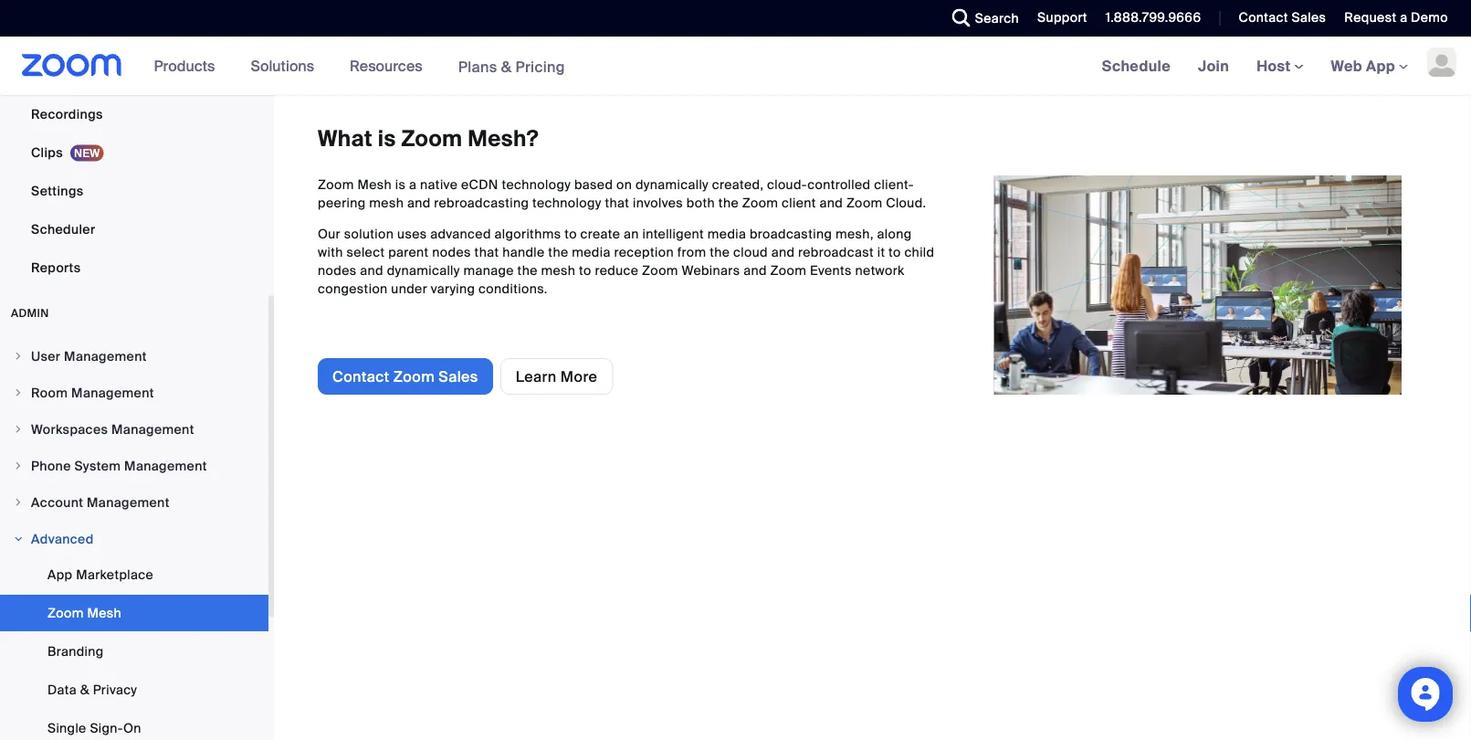 Task type: locate. For each thing, give the bounding box(es) containing it.
1 vertical spatial that
[[475, 243, 499, 260]]

advanced menu
[[0, 556, 269, 740]]

nodes
[[432, 243, 471, 260], [318, 262, 357, 279]]

0 vertical spatial media
[[708, 225, 747, 242]]

reports
[[31, 259, 81, 276]]

1 horizontal spatial media
[[708, 225, 747, 242]]

request
[[1345, 9, 1397, 26]]

product information navigation
[[140, 37, 579, 96]]

resources
[[350, 56, 423, 75]]

1 vertical spatial to
[[889, 243, 902, 260]]

app down the advanced
[[48, 566, 73, 583]]

demo
[[1412, 9, 1449, 26]]

contact inside contact zoom sales link
[[333, 367, 390, 386]]

web app
[[1332, 56, 1396, 75]]

plans
[[458, 57, 498, 76]]

data
[[48, 681, 77, 698]]

admin menu menu
[[0, 339, 269, 740]]

management down room management menu item at the left bottom of page
[[111, 421, 194, 438]]

1 vertical spatial sales
[[439, 367, 479, 386]]

mesh
[[358, 176, 392, 193], [87, 604, 122, 621]]

mesh inside zoom mesh is a native ecdn technology based on dynamically created, cloud-controlled client- peering mesh and rebroadcasting technology that involves both the zoom client and zoom cloud.
[[358, 176, 392, 193]]

management for workspaces management
[[111, 421, 194, 438]]

nodes down advanced
[[432, 243, 471, 260]]

the
[[719, 194, 739, 211], [548, 243, 569, 260], [710, 243, 730, 260], [518, 262, 538, 279]]

1 vertical spatial mesh
[[87, 604, 122, 621]]

right image for workspaces
[[13, 424, 24, 435]]

is left native
[[395, 176, 406, 193]]

reception
[[614, 243, 674, 260]]

advanced
[[31, 530, 94, 547]]

1 vertical spatial dynamically
[[387, 262, 460, 279]]

to left the reduce
[[579, 262, 592, 279]]

the down created,
[[719, 194, 739, 211]]

products button
[[154, 37, 223, 95]]

1 right image from the top
[[13, 387, 24, 398]]

banner containing products
[[0, 37, 1472, 96]]

1 vertical spatial a
[[409, 176, 417, 193]]

0 vertical spatial to
[[565, 225, 577, 242]]

nodes down with
[[318, 262, 357, 279]]

more
[[561, 367, 598, 386]]

1 horizontal spatial dynamically
[[636, 176, 709, 193]]

app inside 'link'
[[48, 566, 73, 583]]

1.888.799.9666
[[1106, 9, 1202, 26]]

management down 'workspaces management' menu item
[[124, 457, 207, 474]]

1 vertical spatial nodes
[[318, 262, 357, 279]]

products
[[154, 56, 215, 75]]

zoom down under in the left of the page
[[393, 367, 435, 386]]

mesh inside advanced menu
[[87, 604, 122, 621]]

right image left the advanced
[[13, 534, 24, 545]]

the right handle
[[548, 243, 569, 260]]

learn
[[516, 367, 557, 386]]

pricing
[[516, 57, 565, 76]]

0 horizontal spatial mesh
[[87, 604, 122, 621]]

mesh up solution
[[369, 194, 404, 211]]

account management menu item
[[0, 485, 269, 520]]

0 horizontal spatial &
[[80, 681, 89, 698]]

to
[[565, 225, 577, 242], [889, 243, 902, 260], [579, 262, 592, 279]]

right image inside room management menu item
[[13, 387, 24, 398]]

0 vertical spatial mesh
[[358, 176, 392, 193]]

search button
[[939, 0, 1024, 37]]

contact sales
[[1239, 9, 1327, 26]]

0 vertical spatial app
[[1367, 56, 1396, 75]]

single
[[48, 720, 86, 736]]

0 vertical spatial is
[[378, 125, 396, 153]]

rebroadcasting
[[434, 194, 529, 211]]

web app button
[[1332, 56, 1409, 75]]

1 horizontal spatial a
[[1401, 9, 1408, 26]]

room
[[31, 384, 68, 401]]

our solution uses advanced algorithms to create an intelligent media broadcasting mesh, along with select parent nodes that handle the media reception from the cloud and rebroadcast it to child nodes and dynamically manage the mesh to reduce zoom webinars and zoom events network congestion under varying conditions.
[[318, 225, 935, 297]]

a left demo
[[1401, 9, 1408, 26]]

right image inside phone system management menu item
[[13, 460, 24, 471]]

side navigation navigation
[[0, 0, 274, 740]]

meetings navigation
[[1089, 37, 1472, 96]]

plans & pricing link
[[458, 57, 565, 76], [458, 57, 565, 76]]

broadcasting
[[750, 225, 833, 242]]

mesh up peering
[[358, 176, 392, 193]]

right image left phone
[[13, 460, 24, 471]]

0 vertical spatial &
[[501, 57, 512, 76]]

right image
[[13, 351, 24, 362]]

what
[[318, 125, 373, 153]]

to right the it
[[889, 243, 902, 260]]

learn more
[[516, 367, 598, 386]]

a left native
[[409, 176, 417, 193]]

single sign-on
[[48, 720, 141, 736]]

management down phone system management menu item
[[87, 494, 170, 511]]

0 vertical spatial that
[[605, 194, 630, 211]]

congestion
[[318, 280, 388, 297]]

from
[[678, 243, 707, 260]]

search
[[976, 10, 1020, 26]]

on
[[617, 176, 632, 193]]

an
[[624, 225, 639, 242]]

schedule
[[1103, 56, 1171, 75]]

0 horizontal spatial app
[[48, 566, 73, 583]]

privacy
[[93, 681, 137, 698]]

2 right image from the top
[[13, 424, 24, 435]]

it
[[878, 243, 886, 260]]

client
[[782, 194, 817, 211]]

management for user management
[[64, 348, 147, 365]]

1 horizontal spatial that
[[605, 194, 630, 211]]

resources button
[[350, 37, 431, 95]]

right image left the "account"
[[13, 497, 24, 508]]

on
[[123, 720, 141, 736]]

parent
[[388, 243, 429, 260]]

intelligent
[[643, 225, 705, 242]]

contact for contact sales
[[1239, 9, 1289, 26]]

data & privacy
[[48, 681, 137, 698]]

data & privacy link
[[0, 672, 269, 708]]

management up room management
[[64, 348, 147, 365]]

based
[[575, 176, 613, 193]]

media up cloud
[[708, 225, 747, 242]]

& right data
[[80, 681, 89, 698]]

1 vertical spatial is
[[395, 176, 406, 193]]

1 vertical spatial media
[[572, 243, 611, 260]]

contact sales link
[[1226, 0, 1332, 37], [1239, 9, 1327, 26]]

3 right image from the top
[[13, 460, 24, 471]]

media down create
[[572, 243, 611, 260]]

a
[[1401, 9, 1408, 26], [409, 176, 417, 193]]

management up workspaces management
[[71, 384, 154, 401]]

1 horizontal spatial app
[[1367, 56, 1396, 75]]

1 vertical spatial contact
[[333, 367, 390, 386]]

mesh down app marketplace
[[87, 604, 122, 621]]

right image inside 'workspaces management' menu item
[[13, 424, 24, 435]]

join link
[[1185, 37, 1244, 95]]

0 vertical spatial nodes
[[432, 243, 471, 260]]

scheduler link
[[0, 211, 269, 248]]

0 horizontal spatial dynamically
[[387, 262, 460, 279]]

0 vertical spatial dynamically
[[636, 176, 709, 193]]

& inside advanced menu
[[80, 681, 89, 698]]

1 vertical spatial mesh
[[541, 262, 576, 279]]

zoom up peering
[[318, 176, 354, 193]]

technology down based
[[533, 194, 602, 211]]

right image left workspaces
[[13, 424, 24, 435]]

sales up host dropdown button
[[1292, 9, 1327, 26]]

app right web
[[1367, 56, 1396, 75]]

that down on
[[605, 194, 630, 211]]

& for plans
[[501, 57, 512, 76]]

to left create
[[565, 225, 577, 242]]

2 horizontal spatial to
[[889, 243, 902, 260]]

mesh down handle
[[541, 262, 576, 279]]

mesh inside 'our solution uses advanced algorithms to create an intelligent media broadcasting mesh, along with select parent nodes that handle the media reception from the cloud and rebroadcast it to child nodes and dynamically manage the mesh to reduce zoom webinars and zoom events network congestion under varying conditions.'
[[541, 262, 576, 279]]

1 vertical spatial app
[[48, 566, 73, 583]]

right image left room
[[13, 387, 24, 398]]

dynamically inside 'our solution uses advanced algorithms to create an intelligent media broadcasting mesh, along with select parent nodes that handle the media reception from the cloud and rebroadcast it to child nodes and dynamically manage the mesh to reduce zoom webinars and zoom events network congestion under varying conditions.'
[[387, 262, 460, 279]]

management
[[64, 348, 147, 365], [71, 384, 154, 401], [111, 421, 194, 438], [124, 457, 207, 474], [87, 494, 170, 511]]

and down cloud
[[744, 262, 767, 279]]

0 horizontal spatial media
[[572, 243, 611, 260]]

1 horizontal spatial to
[[579, 262, 592, 279]]

dynamically
[[636, 176, 709, 193], [387, 262, 460, 279]]

dynamically up involves
[[636, 176, 709, 193]]

1 vertical spatial &
[[80, 681, 89, 698]]

zoom mesh is a native ecdn technology based on dynamically created, cloud-controlled client- peering mesh and rebroadcasting technology that involves both the zoom client and zoom cloud.
[[318, 176, 927, 211]]

cloud.
[[887, 194, 927, 211]]

sales
[[1292, 9, 1327, 26], [439, 367, 479, 386]]

dynamically up under in the left of the page
[[387, 262, 460, 279]]

1 vertical spatial technology
[[533, 194, 602, 211]]

1 horizontal spatial mesh
[[541, 262, 576, 279]]

banner
[[0, 37, 1472, 96]]

user management menu item
[[0, 339, 269, 374]]

0 horizontal spatial that
[[475, 243, 499, 260]]

native
[[420, 176, 458, 193]]

technology
[[502, 176, 571, 193], [533, 194, 602, 211]]

1 horizontal spatial sales
[[1292, 9, 1327, 26]]

and
[[407, 194, 431, 211], [820, 194, 843, 211], [772, 243, 795, 260], [360, 262, 384, 279], [744, 262, 767, 279]]

2 vertical spatial to
[[579, 262, 592, 279]]

zoom up branding at the left of the page
[[48, 604, 84, 621]]

that
[[605, 194, 630, 211], [475, 243, 499, 260]]

right image
[[13, 387, 24, 398], [13, 424, 24, 435], [13, 460, 24, 471], [13, 497, 24, 508], [13, 534, 24, 545]]

1 horizontal spatial &
[[501, 57, 512, 76]]

clips link
[[0, 134, 269, 171]]

varying
[[431, 280, 475, 297]]

workspaces
[[31, 421, 108, 438]]

and down controlled
[[820, 194, 843, 211]]

5 right image from the top
[[13, 534, 24, 545]]

sales left learn
[[439, 367, 479, 386]]

phone system management menu item
[[0, 449, 269, 483]]

0 vertical spatial mesh
[[369, 194, 404, 211]]

that up manage
[[475, 243, 499, 260]]

management for account management
[[87, 494, 170, 511]]

zoom
[[402, 125, 463, 153], [318, 176, 354, 193], [743, 194, 779, 211], [847, 194, 883, 211], [642, 262, 679, 279], [771, 262, 807, 279], [393, 367, 435, 386], [48, 604, 84, 621]]

uses
[[397, 225, 427, 242]]

4 right image from the top
[[13, 497, 24, 508]]

1 horizontal spatial mesh
[[358, 176, 392, 193]]

& right plans
[[501, 57, 512, 76]]

support link
[[1024, 0, 1093, 37], [1038, 9, 1088, 26]]

1 horizontal spatial contact
[[1239, 9, 1289, 26]]

system
[[74, 457, 121, 474]]

the up "webinars"
[[710, 243, 730, 260]]

0 vertical spatial sales
[[1292, 9, 1327, 26]]

technology up the algorithms
[[502, 176, 571, 193]]

room management menu item
[[0, 376, 269, 410]]

contact up host on the top right of page
[[1239, 9, 1289, 26]]

0 horizontal spatial mesh
[[369, 194, 404, 211]]

1.888.799.9666 button
[[1093, 0, 1206, 37], [1106, 9, 1202, 26]]

0 horizontal spatial a
[[409, 176, 417, 193]]

admin
[[11, 306, 49, 320]]

0 horizontal spatial contact
[[333, 367, 390, 386]]

0 vertical spatial contact
[[1239, 9, 1289, 26]]

right image inside account management menu item
[[13, 497, 24, 508]]

contact down "congestion"
[[333, 367, 390, 386]]

& inside product information navigation
[[501, 57, 512, 76]]

is right what
[[378, 125, 396, 153]]

solutions
[[251, 56, 314, 75]]



Task type: vqa. For each thing, say whether or not it's contained in the screenshot.
thumbnail of Greg Robinson 11/17/2023, 11:33:24 AM
no



Task type: describe. For each thing, give the bounding box(es) containing it.
0 vertical spatial a
[[1401, 9, 1408, 26]]

account
[[31, 494, 83, 511]]

our
[[318, 225, 341, 242]]

cloud-
[[767, 176, 808, 193]]

ecdn
[[461, 176, 499, 193]]

is inside zoom mesh is a native ecdn technology based on dynamically created, cloud-controlled client- peering mesh and rebroadcasting technology that involves both the zoom client and zoom cloud.
[[395, 176, 406, 193]]

recordings
[[31, 106, 103, 122]]

recordings link
[[0, 96, 269, 132]]

0 horizontal spatial sales
[[439, 367, 479, 386]]

algorithms
[[495, 225, 561, 242]]

zoom inside advanced menu
[[48, 604, 84, 621]]

web
[[1332, 56, 1363, 75]]

user
[[31, 348, 61, 365]]

that inside 'our solution uses advanced algorithms to create an intelligent media broadcasting mesh, along with select parent nodes that handle the media reception from the cloud and rebroadcast it to child nodes and dynamically manage the mesh to reduce zoom webinars and zoom events network congestion under varying conditions.'
[[475, 243, 499, 260]]

settings
[[31, 182, 84, 199]]

right image inside advanced "menu item"
[[13, 534, 24, 545]]

zoom down broadcasting
[[771, 262, 807, 279]]

0 vertical spatial technology
[[502, 176, 571, 193]]

app inside meetings navigation
[[1367, 56, 1396, 75]]

manage
[[464, 262, 514, 279]]

right image for room
[[13, 387, 24, 398]]

settings link
[[0, 173, 269, 209]]

phone
[[31, 457, 71, 474]]

advanced
[[431, 225, 491, 242]]

contact zoom sales
[[333, 367, 479, 386]]

webinars
[[682, 262, 740, 279]]

right image for account
[[13, 497, 24, 508]]

network
[[856, 262, 905, 279]]

handle
[[503, 243, 545, 260]]

contact zoom sales link
[[318, 358, 493, 395]]

app marketplace
[[48, 566, 154, 583]]

create
[[581, 225, 621, 242]]

mesh for zoom mesh is a native ecdn technology based on dynamically created, cloud-controlled client- peering mesh and rebroadcasting technology that involves both the zoom client and zoom cloud.
[[358, 176, 392, 193]]

events
[[810, 262, 852, 279]]

rebroadcast
[[799, 243, 874, 260]]

mesh?
[[468, 125, 539, 153]]

zoom logo image
[[22, 54, 122, 77]]

management for room management
[[71, 384, 154, 401]]

what is zoom mesh?
[[318, 125, 539, 153]]

reduce
[[595, 262, 639, 279]]

user management
[[31, 348, 147, 365]]

host
[[1257, 56, 1295, 75]]

involves
[[633, 194, 684, 211]]

zoom mesh link
[[0, 595, 269, 631]]

the inside zoom mesh is a native ecdn technology based on dynamically created, cloud-controlled client- peering mesh and rebroadcasting technology that involves both the zoom client and zoom cloud.
[[719, 194, 739, 211]]

zoom mesh
[[48, 604, 122, 621]]

room management
[[31, 384, 154, 401]]

scheduler
[[31, 221, 95, 238]]

clips
[[31, 144, 63, 161]]

along
[[878, 225, 912, 242]]

mesh,
[[836, 225, 874, 242]]

under
[[391, 280, 428, 297]]

advanced menu item
[[0, 522, 269, 556]]

zoom down reception
[[642, 262, 679, 279]]

with
[[318, 243, 343, 260]]

dynamically inside zoom mesh is a native ecdn technology based on dynamically created, cloud-controlled client- peering mesh and rebroadcasting technology that involves both the zoom client and zoom cloud.
[[636, 176, 709, 193]]

workspaces management
[[31, 421, 194, 438]]

account management
[[31, 494, 170, 511]]

marketplace
[[76, 566, 154, 583]]

controlled
[[808, 176, 871, 193]]

plans & pricing
[[458, 57, 565, 76]]

solutions button
[[251, 37, 323, 95]]

and down broadcasting
[[772, 243, 795, 260]]

sign-
[[90, 720, 123, 736]]

solution
[[344, 225, 394, 242]]

zoom up native
[[402, 125, 463, 153]]

created,
[[712, 176, 764, 193]]

single sign-on link
[[0, 710, 269, 740]]

mesh inside zoom mesh is a native ecdn technology based on dynamically created, cloud-controlled client- peering mesh and rebroadcasting technology that involves both the zoom client and zoom cloud.
[[369, 194, 404, 211]]

branding link
[[0, 633, 269, 670]]

app marketplace link
[[0, 556, 269, 593]]

mesh for zoom mesh
[[87, 604, 122, 621]]

phone system management
[[31, 457, 207, 474]]

a inside zoom mesh is a native ecdn technology based on dynamically created, cloud-controlled client- peering mesh and rebroadcasting technology that involves both the zoom client and zoom cloud.
[[409, 176, 417, 193]]

and down native
[[407, 194, 431, 211]]

& for data
[[80, 681, 89, 698]]

0 horizontal spatial nodes
[[318, 262, 357, 279]]

right image for phone
[[13, 460, 24, 471]]

workspaces management menu item
[[0, 412, 269, 447]]

personal menu menu
[[0, 0, 269, 288]]

1 horizontal spatial nodes
[[432, 243, 471, 260]]

contact for contact zoom sales
[[333, 367, 390, 386]]

zoom down created,
[[743, 194, 779, 211]]

join
[[1199, 56, 1230, 75]]

support
[[1038, 9, 1088, 26]]

host button
[[1257, 56, 1304, 75]]

both
[[687, 194, 715, 211]]

0 horizontal spatial to
[[565, 225, 577, 242]]

1.888.799.9666 button up schedule
[[1093, 0, 1206, 37]]

profile picture image
[[1428, 48, 1457, 77]]

child
[[905, 243, 935, 260]]

the down handle
[[518, 262, 538, 279]]

request a demo
[[1345, 9, 1449, 26]]

schedule link
[[1089, 37, 1185, 95]]

reports link
[[0, 249, 269, 286]]

learn more link
[[500, 358, 613, 395]]

1.888.799.9666 button up schedule link
[[1106, 9, 1202, 26]]

and down select
[[360, 262, 384, 279]]

cloud
[[734, 243, 768, 260]]

peering
[[318, 194, 366, 211]]

zoom down controlled
[[847, 194, 883, 211]]

that inside zoom mesh is a native ecdn technology based on dynamically created, cloud-controlled client- peering mesh and rebroadcasting technology that involves both the zoom client and zoom cloud.
[[605, 194, 630, 211]]

client-
[[875, 176, 914, 193]]

branding
[[48, 643, 104, 660]]



